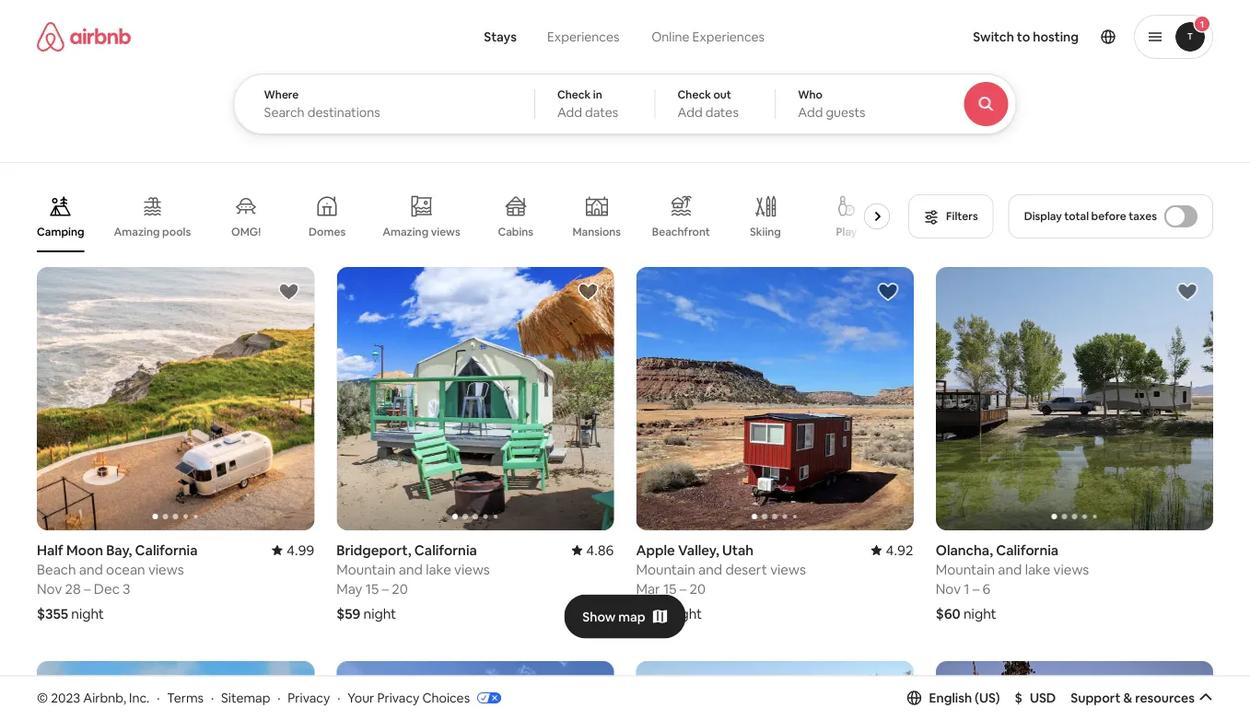 Task type: describe. For each thing, give the bounding box(es) containing it.
hosting
[[1033, 29, 1079, 45]]

half moon bay, california beach and ocean views nov 28 – dec 3 $355 night
[[37, 541, 198, 623]]

check out add dates
[[678, 88, 739, 121]]

display total before taxes button
[[1008, 194, 1213, 239]]

california for olancha,
[[996, 541, 1059, 559]]

beach
[[37, 561, 76, 579]]

california inside half moon bay, california beach and ocean views nov 28 – dec 3 $355 night
[[135, 541, 198, 559]]

stays button
[[469, 18, 531, 55]]

your privacy choices
[[348, 690, 470, 706]]

usd
[[1030, 690, 1056, 706]]

resources
[[1135, 690, 1195, 706]]

night inside half moon bay, california beach and ocean views nov 28 – dec 3 $355 night
[[71, 605, 104, 623]]

show
[[582, 609, 616, 625]]

add to wishlist: joshua tree, california image
[[278, 675, 300, 698]]

– inside bridgeport, california mountain and lake views may 15 – 20 $59 night
[[382, 580, 389, 598]]

sitemap link
[[221, 690, 270, 706]]

experiences inside 'link'
[[692, 29, 765, 45]]

airbnb,
[[83, 690, 126, 706]]

20 inside apple valley, utah mountain and desert views mar 15 – 20 $154 night
[[690, 580, 706, 598]]

stays
[[484, 29, 517, 45]]

filters button
[[908, 194, 994, 239]]

utah
[[722, 541, 754, 559]]

4.92
[[886, 541, 914, 559]]

what can we help you find? tab list
[[469, 18, 635, 55]]

15 inside bridgeport, california mountain and lake views may 15 – 20 $59 night
[[365, 580, 379, 598]]

english
[[929, 690, 972, 706]]

1 inside dropdown button
[[1200, 18, 1204, 30]]

apple
[[636, 541, 675, 559]]

add to wishlist: aguanga, california image
[[577, 675, 599, 698]]

taxes
[[1129, 209, 1157, 223]]

and inside bridgeport, california mountain and lake views may 15 – 20 $59 night
[[399, 561, 423, 579]]

who
[[798, 88, 823, 102]]

views inside bridgeport, california mountain and lake views may 15 – 20 $59 night
[[454, 561, 490, 579]]

add to wishlist: half moon bay, california image
[[278, 281, 300, 303]]

privacy link
[[288, 690, 330, 706]]

switch to hosting link
[[962, 18, 1090, 56]]

terms link
[[167, 690, 204, 706]]

before
[[1091, 209, 1126, 223]]

filters
[[946, 209, 978, 223]]

bay,
[[106, 541, 132, 559]]

total
[[1064, 209, 1089, 223]]

amazing pools
[[114, 225, 191, 239]]

switch
[[973, 29, 1014, 45]]

ocean
[[106, 561, 145, 579]]

4 · from the left
[[337, 690, 340, 706]]

$59
[[336, 605, 361, 623]]

night inside apple valley, utah mountain and desert views mar 15 – 20 $154 night
[[669, 605, 702, 623]]

desert
[[725, 561, 767, 579]]

6
[[983, 580, 991, 598]]

3
[[123, 580, 130, 598]]

$ usd
[[1015, 690, 1056, 706]]

show map button
[[564, 595, 686, 639]]

online
[[651, 29, 690, 45]]

display total before taxes
[[1024, 209, 1157, 223]]

1 privacy from the left
[[288, 690, 330, 706]]

night inside olancha, california mountain and lake views nov 1 – 6 $60 night
[[964, 605, 996, 623]]

moon
[[66, 541, 103, 559]]

add to wishlist: apple valley, utah image
[[877, 281, 899, 303]]

valley,
[[678, 541, 719, 559]]

bridgeport, california mountain and lake views may 15 – 20 $59 night
[[336, 541, 490, 623]]

amazing views
[[382, 225, 460, 239]]

add for check out add dates
[[678, 104, 703, 121]]

4.92 out of 5 average rating image
[[871, 541, 914, 559]]

olancha,
[[936, 541, 993, 559]]

and inside olancha, california mountain and lake views nov 1 – 6 $60 night
[[998, 561, 1022, 579]]

sitemap
[[221, 690, 270, 706]]

none search field containing stays
[[234, 0, 1067, 134]]

beachfront
[[652, 225, 710, 239]]

add to wishlist: niland, california image
[[877, 675, 899, 698]]

omg!
[[231, 225, 261, 239]]

views inside half moon bay, california beach and ocean views nov 28 – dec 3 $355 night
[[148, 561, 184, 579]]

skiing
[[750, 225, 781, 239]]

bridgeport,
[[336, 541, 411, 559]]

support & resources button
[[1071, 690, 1213, 706]]

cabins
[[498, 225, 533, 239]]

your
[[348, 690, 374, 706]]

camping
[[37, 225, 84, 239]]

support
[[1071, 690, 1121, 706]]

inc.
[[129, 690, 150, 706]]

$60
[[936, 605, 961, 623]]

in
[[593, 88, 602, 102]]

4.99 out of 5 average rating image
[[272, 541, 314, 559]]

mar
[[636, 580, 660, 598]]

and inside half moon bay, california beach and ocean views nov 28 – dec 3 $355 night
[[79, 561, 103, 579]]

4.99
[[287, 541, 314, 559]]



Task type: vqa. For each thing, say whether or not it's contained in the screenshot.


Task type: locate. For each thing, give the bounding box(es) containing it.
display
[[1024, 209, 1062, 223]]

dates down in
[[585, 104, 618, 121]]

amazing
[[382, 225, 429, 239], [114, 225, 160, 239]]

dates
[[585, 104, 618, 121], [705, 104, 739, 121]]

experiences inside button
[[547, 29, 619, 45]]

1 horizontal spatial 1
[[1200, 18, 1204, 30]]

add to wishlist: olancha, california image
[[1176, 281, 1198, 303]]

1 · from the left
[[157, 690, 160, 706]]

add to wishlist: arroyo grande, california image
[[1176, 675, 1198, 698]]

2 15 from the left
[[663, 580, 677, 598]]

check left in
[[557, 88, 591, 102]]

2 horizontal spatial california
[[996, 541, 1059, 559]]

1 inside olancha, california mountain and lake views nov 1 – 6 $60 night
[[964, 580, 970, 598]]

amazing for amazing pools
[[114, 225, 160, 239]]

2 lake from the left
[[1025, 561, 1050, 579]]

where
[[264, 88, 299, 102]]

add to wishlist: bridgeport, california image
[[577, 281, 599, 303]]

2 nov from the left
[[936, 580, 961, 598]]

0 horizontal spatial 20
[[392, 580, 408, 598]]

check for check out add dates
[[678, 88, 711, 102]]

0 horizontal spatial 15
[[365, 580, 379, 598]]

dates inside check out add dates
[[705, 104, 739, 121]]

online experiences link
[[635, 18, 781, 55]]

· left privacy link
[[277, 690, 281, 706]]

1 button
[[1134, 15, 1213, 59]]

– left '6'
[[973, 580, 980, 598]]

nov
[[37, 580, 62, 598], [936, 580, 961, 598]]

pools
[[162, 225, 191, 239]]

0 horizontal spatial california
[[135, 541, 198, 559]]

(us)
[[975, 690, 1000, 706]]

1 horizontal spatial nov
[[936, 580, 961, 598]]

night down 28 on the bottom left of page
[[71, 605, 104, 623]]

3 california from the left
[[996, 541, 1059, 559]]

1 horizontal spatial amazing
[[382, 225, 429, 239]]

None search field
[[234, 0, 1067, 134]]

28
[[65, 580, 81, 598]]

out
[[713, 88, 731, 102]]

3 mountain from the left
[[936, 561, 995, 579]]

group containing amazing views
[[37, 181, 897, 252]]

20 inside bridgeport, california mountain and lake views may 15 – 20 $59 night
[[392, 580, 408, 598]]

nov inside half moon bay, california beach and ocean views nov 28 – dec 3 $355 night
[[37, 580, 62, 598]]

add for check in add dates
[[557, 104, 582, 121]]

mountain inside olancha, california mountain and lake views nov 1 – 6 $60 night
[[936, 561, 995, 579]]

1 – from the left
[[84, 580, 91, 598]]

check for check in add dates
[[557, 88, 591, 102]]

night
[[71, 605, 104, 623], [364, 605, 396, 623], [669, 605, 702, 623], [964, 605, 996, 623]]

· left "your"
[[337, 690, 340, 706]]

mountain for nov
[[936, 561, 995, 579]]

views inside olancha, california mountain and lake views nov 1 – 6 $60 night
[[1053, 561, 1089, 579]]

2 horizontal spatial add
[[798, 104, 823, 121]]

1 lake from the left
[[426, 561, 451, 579]]

2 · from the left
[[211, 690, 214, 706]]

add inside who add guests
[[798, 104, 823, 121]]

english (us)
[[929, 690, 1000, 706]]

california inside bridgeport, california mountain and lake views may 15 – 20 $59 night
[[414, 541, 477, 559]]

2 and from the left
[[399, 561, 423, 579]]

&
[[1123, 690, 1132, 706]]

0 vertical spatial 1
[[1200, 18, 1204, 30]]

1 nov from the left
[[37, 580, 62, 598]]

mountain
[[336, 561, 396, 579], [636, 561, 695, 579], [936, 561, 995, 579]]

add
[[557, 104, 582, 121], [678, 104, 703, 121], [798, 104, 823, 121]]

night inside bridgeport, california mountain and lake views may 15 – 20 $59 night
[[364, 605, 396, 623]]

–
[[84, 580, 91, 598], [382, 580, 389, 598], [680, 580, 687, 598], [973, 580, 980, 598]]

2023
[[51, 690, 80, 706]]

2 20 from the left
[[690, 580, 706, 598]]

nov down beach
[[37, 580, 62, 598]]

20 down valley,
[[690, 580, 706, 598]]

to
[[1017, 29, 1030, 45]]

©
[[37, 690, 48, 706]]

check inside check out add dates
[[678, 88, 711, 102]]

group
[[37, 181, 897, 252], [37, 267, 314, 531], [336, 267, 614, 531], [636, 267, 914, 531], [936, 267, 1213, 531], [37, 662, 314, 720], [336, 662, 614, 720], [636, 662, 914, 720], [936, 662, 1213, 720]]

0 horizontal spatial dates
[[585, 104, 618, 121]]

california right olancha,
[[996, 541, 1059, 559]]

0 horizontal spatial check
[[557, 88, 591, 102]]

may
[[336, 580, 362, 598]]

dates inside check in add dates
[[585, 104, 618, 121]]

views inside apple valley, utah mountain and desert views mar 15 – 20 $154 night
[[770, 561, 806, 579]]

4.86 out of 5 average rating image
[[571, 541, 614, 559]]

$154
[[636, 605, 666, 623]]

lake inside bridgeport, california mountain and lake views may 15 – 20 $59 night
[[426, 561, 451, 579]]

Where field
[[264, 104, 505, 121]]

experiences right online
[[692, 29, 765, 45]]

4.86
[[586, 541, 614, 559]]

0 horizontal spatial privacy
[[288, 690, 330, 706]]

3 add from the left
[[798, 104, 823, 121]]

· right terms
[[211, 690, 214, 706]]

·
[[157, 690, 160, 706], [211, 690, 214, 706], [277, 690, 281, 706], [337, 690, 340, 706]]

4 and from the left
[[998, 561, 1022, 579]]

15 inside apple valley, utah mountain and desert views mar 15 – 20 $154 night
[[663, 580, 677, 598]]

1 experiences from the left
[[547, 29, 619, 45]]

$
[[1015, 690, 1022, 706]]

1 horizontal spatial add
[[678, 104, 703, 121]]

dates for check out add dates
[[705, 104, 739, 121]]

15
[[365, 580, 379, 598], [663, 580, 677, 598]]

1 california from the left
[[135, 541, 198, 559]]

check inside check in add dates
[[557, 88, 591, 102]]

0 horizontal spatial experiences
[[547, 29, 619, 45]]

$355
[[37, 605, 68, 623]]

mountain down olancha,
[[936, 561, 995, 579]]

3 · from the left
[[277, 690, 281, 706]]

nov inside olancha, california mountain and lake views nov 1 – 6 $60 night
[[936, 580, 961, 598]]

dates down out
[[705, 104, 739, 121]]

dec
[[94, 580, 120, 598]]

switch to hosting
[[973, 29, 1079, 45]]

privacy
[[288, 690, 330, 706], [377, 690, 419, 706]]

add inside check in add dates
[[557, 104, 582, 121]]

domes
[[309, 225, 346, 239]]

15 right "may"
[[365, 580, 379, 598]]

2 check from the left
[[678, 88, 711, 102]]

0 horizontal spatial 1
[[964, 580, 970, 598]]

20
[[392, 580, 408, 598], [690, 580, 706, 598]]

1 horizontal spatial dates
[[705, 104, 739, 121]]

experiences button
[[531, 18, 635, 55]]

apple valley, utah mountain and desert views mar 15 – 20 $154 night
[[636, 541, 806, 623]]

1 mountain from the left
[[336, 561, 396, 579]]

1 horizontal spatial mountain
[[636, 561, 695, 579]]

mountain down bridgeport,
[[336, 561, 396, 579]]

choices
[[422, 690, 470, 706]]

1 dates from the left
[[585, 104, 618, 121]]

guests
[[826, 104, 866, 121]]

show map
[[582, 609, 646, 625]]

– right mar
[[680, 580, 687, 598]]

lake for bridgeport,
[[426, 561, 451, 579]]

1 horizontal spatial 15
[[663, 580, 677, 598]]

add down online experiences
[[678, 104, 703, 121]]

add down who
[[798, 104, 823, 121]]

mountain inside apple valley, utah mountain and desert views mar 15 – 20 $154 night
[[636, 561, 695, 579]]

amazing left pools
[[114, 225, 160, 239]]

play
[[836, 225, 857, 239]]

3 night from the left
[[669, 605, 702, 623]]

check in add dates
[[557, 88, 618, 121]]

california for bridgeport,
[[414, 541, 477, 559]]

california right bridgeport,
[[414, 541, 477, 559]]

1 horizontal spatial check
[[678, 88, 711, 102]]

0 horizontal spatial mountain
[[336, 561, 396, 579]]

experiences
[[547, 29, 619, 45], [692, 29, 765, 45]]

night down '6'
[[964, 605, 996, 623]]

stays tab panel
[[234, 74, 1067, 134]]

who add guests
[[798, 88, 866, 121]]

california inside olancha, california mountain and lake views nov 1 – 6 $60 night
[[996, 541, 1059, 559]]

map
[[618, 609, 646, 625]]

2 – from the left
[[382, 580, 389, 598]]

– right "may"
[[382, 580, 389, 598]]

1 add from the left
[[557, 104, 582, 121]]

check left out
[[678, 88, 711, 102]]

0 horizontal spatial lake
[[426, 561, 451, 579]]

· right inc.
[[157, 690, 160, 706]]

profile element
[[809, 0, 1213, 74]]

california up the ocean
[[135, 541, 198, 559]]

support & resources
[[1071, 690, 1195, 706]]

1 check from the left
[[557, 88, 591, 102]]

1 horizontal spatial california
[[414, 541, 477, 559]]

amazing right domes
[[382, 225, 429, 239]]

nov up $60
[[936, 580, 961, 598]]

and inside apple valley, utah mountain and desert views mar 15 – 20 $154 night
[[698, 561, 722, 579]]

1 horizontal spatial experiences
[[692, 29, 765, 45]]

2 mountain from the left
[[636, 561, 695, 579]]

night right $154
[[669, 605, 702, 623]]

3 – from the left
[[680, 580, 687, 598]]

terms · sitemap · privacy ·
[[167, 690, 340, 706]]

terms
[[167, 690, 204, 706]]

3 and from the left
[[698, 561, 722, 579]]

add down experiences button
[[557, 104, 582, 121]]

1 and from the left
[[79, 561, 103, 579]]

mansions
[[572, 225, 621, 239]]

and
[[79, 561, 103, 579], [399, 561, 423, 579], [698, 561, 722, 579], [998, 561, 1022, 579]]

1 horizontal spatial 20
[[690, 580, 706, 598]]

half
[[37, 541, 63, 559]]

2 add from the left
[[678, 104, 703, 121]]

0 horizontal spatial add
[[557, 104, 582, 121]]

4 night from the left
[[964, 605, 996, 623]]

amazing for amazing views
[[382, 225, 429, 239]]

mountain down apple at bottom
[[636, 561, 695, 579]]

privacy left "your"
[[288, 690, 330, 706]]

1 night from the left
[[71, 605, 104, 623]]

2 dates from the left
[[705, 104, 739, 121]]

1 15 from the left
[[365, 580, 379, 598]]

0 horizontal spatial amazing
[[114, 225, 160, 239]]

mountain for may
[[336, 561, 396, 579]]

night right $59
[[364, 605, 396, 623]]

2 horizontal spatial mountain
[[936, 561, 995, 579]]

lake
[[426, 561, 451, 579], [1025, 561, 1050, 579]]

olancha, california mountain and lake views nov 1 – 6 $60 night
[[936, 541, 1089, 623]]

lake inside olancha, california mountain and lake views nov 1 – 6 $60 night
[[1025, 561, 1050, 579]]

1 vertical spatial 1
[[964, 580, 970, 598]]

0 horizontal spatial nov
[[37, 580, 62, 598]]

privacy right "your"
[[377, 690, 419, 706]]

– inside olancha, california mountain and lake views nov 1 – 6 $60 night
[[973, 580, 980, 598]]

your privacy choices link
[[348, 690, 501, 707]]

english (us) button
[[907, 690, 1000, 706]]

add inside check out add dates
[[678, 104, 703, 121]]

1 horizontal spatial lake
[[1025, 561, 1050, 579]]

2 night from the left
[[364, 605, 396, 623]]

1 horizontal spatial privacy
[[377, 690, 419, 706]]

2 experiences from the left
[[692, 29, 765, 45]]

– inside apple valley, utah mountain and desert views mar 15 – 20 $154 night
[[680, 580, 687, 598]]

dates for check in add dates
[[585, 104, 618, 121]]

experiences up in
[[547, 29, 619, 45]]

– inside half moon bay, california beach and ocean views nov 28 – dec 3 $355 night
[[84, 580, 91, 598]]

views
[[431, 225, 460, 239], [148, 561, 184, 579], [454, 561, 490, 579], [770, 561, 806, 579], [1053, 561, 1089, 579]]

lake for olancha,
[[1025, 561, 1050, 579]]

1 20 from the left
[[392, 580, 408, 598]]

online experiences
[[651, 29, 765, 45]]

check
[[557, 88, 591, 102], [678, 88, 711, 102]]

california
[[135, 541, 198, 559], [414, 541, 477, 559], [996, 541, 1059, 559]]

mountain inside bridgeport, california mountain and lake views may 15 – 20 $59 night
[[336, 561, 396, 579]]

4 – from the left
[[973, 580, 980, 598]]

20 down bridgeport,
[[392, 580, 408, 598]]

2 california from the left
[[414, 541, 477, 559]]

1
[[1200, 18, 1204, 30], [964, 580, 970, 598]]

2 privacy from the left
[[377, 690, 419, 706]]

15 right mar
[[663, 580, 677, 598]]

© 2023 airbnb, inc. ·
[[37, 690, 160, 706]]

– right 28 on the bottom left of page
[[84, 580, 91, 598]]



